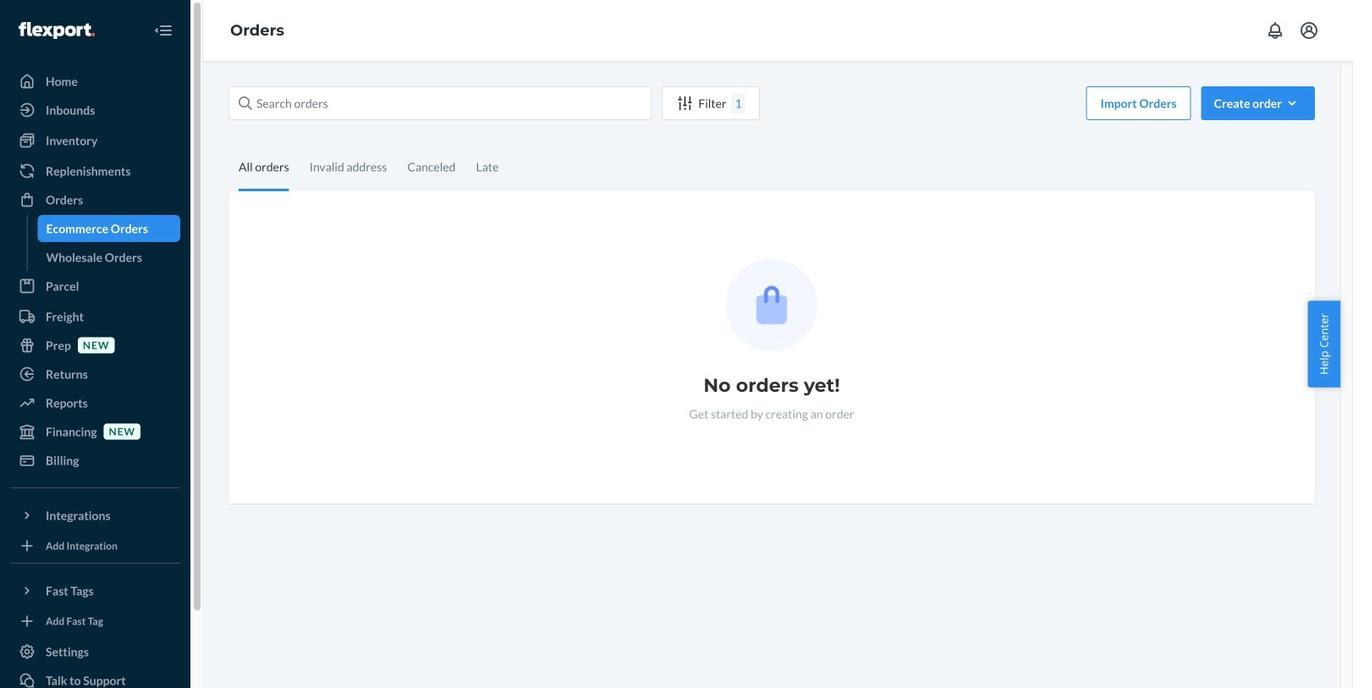 Task type: locate. For each thing, give the bounding box(es) containing it.
flexport logo image
[[19, 22, 95, 39]]

close navigation image
[[153, 20, 174, 41]]

open notifications image
[[1265, 20, 1286, 41]]

empty list image
[[726, 259, 818, 351]]



Task type: describe. For each thing, give the bounding box(es) containing it.
Search orders text field
[[229, 86, 652, 120]]

open account menu image
[[1299, 20, 1319, 41]]

search image
[[239, 96, 252, 110]]



Task type: vqa. For each thing, say whether or not it's contained in the screenshot.
State of incorporation
no



